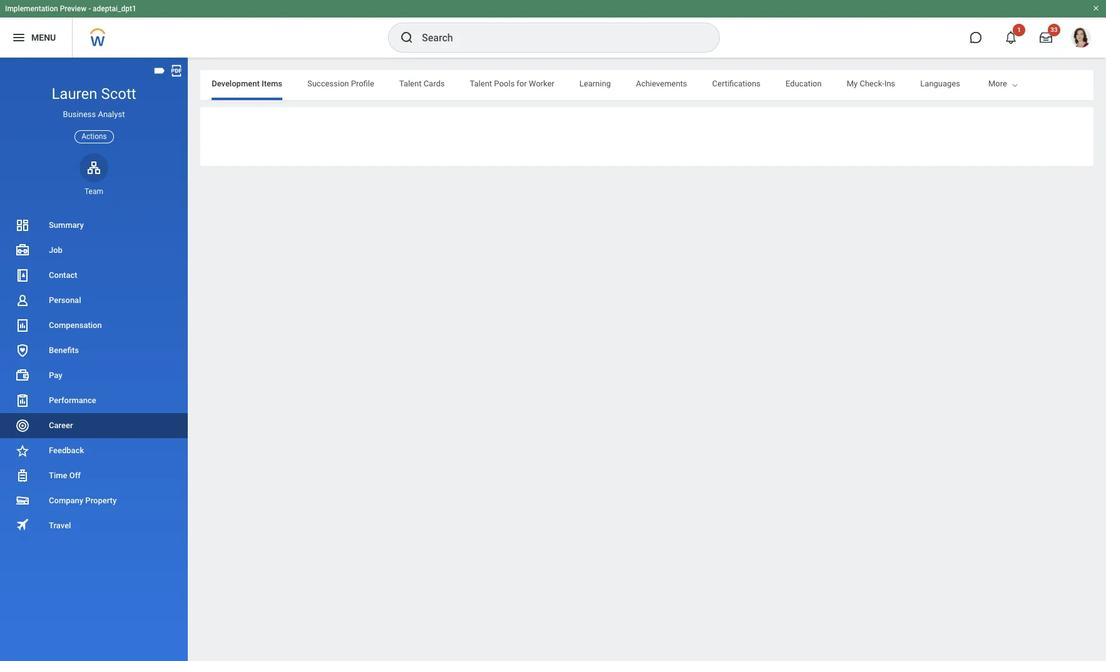 Task type: vqa. For each thing, say whether or not it's contained in the screenshot.
Business Analyst at the top left
yes



Task type: describe. For each thing, give the bounding box(es) containing it.
menu button
[[0, 18, 72, 58]]

performance image
[[15, 393, 30, 408]]

performance
[[49, 396, 96, 405]]

tag image
[[153, 64, 167, 78]]

work
[[986, 79, 1005, 88]]

feedback image
[[15, 443, 30, 459]]

profile logan mcneil image
[[1072, 28, 1092, 50]]

personal link
[[0, 288, 188, 313]]

list containing summary
[[0, 213, 188, 539]]

time off
[[49, 471, 81, 480]]

job link
[[0, 238, 188, 263]]

33
[[1051, 26, 1058, 33]]

scott
[[101, 85, 136, 103]]

summary image
[[15, 218, 30, 233]]

off
[[69, 471, 81, 480]]

for
[[517, 79, 527, 88]]

my
[[847, 79, 858, 88]]

pay link
[[0, 363, 188, 388]]

implementation preview -   adeptai_dpt1
[[5, 4, 136, 13]]

languages
[[921, 79, 961, 88]]

33 button
[[1033, 24, 1061, 51]]

property
[[85, 496, 117, 505]]

learning
[[580, 79, 611, 88]]

talent for talent pools for worker
[[470, 79, 492, 88]]

talent for talent cards
[[400, 79, 422, 88]]

training
[[1071, 79, 1100, 88]]

1 button
[[998, 24, 1026, 51]]

close environment banner image
[[1093, 4, 1101, 12]]

pools
[[494, 79, 515, 88]]

time off link
[[0, 464, 188, 489]]

view team image
[[86, 160, 101, 175]]

notifications large image
[[1005, 31, 1018, 44]]

company property link
[[0, 489, 188, 514]]

benefits
[[49, 346, 79, 355]]

tab list containing development items
[[98, 70, 1100, 100]]

job image
[[15, 243, 30, 258]]

certifications
[[713, 79, 761, 88]]

achievements
[[636, 79, 688, 88]]

experience
[[1007, 79, 1046, 88]]

compensation
[[49, 321, 102, 330]]

actions button
[[75, 130, 114, 143]]

personal image
[[15, 293, 30, 308]]

justify image
[[11, 30, 26, 45]]

business
[[63, 110, 96, 119]]

travel link
[[0, 514, 188, 539]]

performance link
[[0, 388, 188, 413]]

implementation
[[5, 4, 58, 13]]

pay
[[49, 371, 62, 380]]

development
[[212, 79, 260, 88]]

company
[[49, 496, 83, 505]]

actions
[[82, 132, 107, 141]]

career image
[[15, 418, 30, 433]]

compensation image
[[15, 318, 30, 333]]

succession
[[308, 79, 349, 88]]

adeptai_dpt1
[[93, 4, 136, 13]]



Task type: locate. For each thing, give the bounding box(es) containing it.
inbox large image
[[1040, 31, 1053, 44]]

contact image
[[15, 268, 30, 283]]

1
[[1018, 26, 1022, 33]]

tab list
[[98, 70, 1100, 100]]

talent pools for worker
[[470, 79, 555, 88]]

contact link
[[0, 263, 188, 288]]

compensation link
[[0, 313, 188, 338]]

talent
[[400, 79, 422, 88], [470, 79, 492, 88]]

talent cards
[[400, 79, 445, 88]]

lauren
[[52, 85, 97, 103]]

lauren scott
[[52, 85, 136, 103]]

list
[[0, 213, 188, 539]]

1 talent from the left
[[400, 79, 422, 88]]

cards
[[424, 79, 445, 88]]

travel
[[49, 521, 71, 531]]

search image
[[400, 30, 415, 45]]

benefits link
[[0, 338, 188, 363]]

menu
[[31, 32, 56, 42]]

navigation pane region
[[0, 58, 188, 661]]

feedback
[[49, 446, 84, 455]]

-
[[88, 4, 91, 13]]

worker
[[529, 79, 555, 88]]

company property image
[[15, 494, 30, 509]]

pay image
[[15, 368, 30, 383]]

summary
[[49, 220, 84, 230]]

succession profile
[[308, 79, 374, 88]]

job
[[49, 246, 63, 255]]

more
[[989, 79, 1008, 88]]

talent left pools
[[470, 79, 492, 88]]

benefits image
[[15, 343, 30, 358]]

talent left cards
[[400, 79, 422, 88]]

career link
[[0, 413, 188, 438]]

education
[[786, 79, 822, 88]]

business analyst
[[63, 110, 125, 119]]

time off image
[[15, 469, 30, 484]]

preview
[[60, 4, 87, 13]]

1 horizontal spatial talent
[[470, 79, 492, 88]]

my check-ins
[[847, 79, 896, 88]]

personal
[[49, 296, 81, 305]]

company property
[[49, 496, 117, 505]]

2 talent from the left
[[470, 79, 492, 88]]

analyst
[[98, 110, 125, 119]]

0 horizontal spatial talent
[[400, 79, 422, 88]]

work experience
[[986, 79, 1046, 88]]

contact
[[49, 271, 77, 280]]

feedback link
[[0, 438, 188, 464]]

summary link
[[0, 213, 188, 238]]

items
[[262, 79, 282, 88]]

ins
[[885, 79, 896, 88]]

development items
[[212, 79, 282, 88]]

Search Workday  search field
[[422, 24, 694, 51]]

career
[[49, 421, 73, 430]]

team lauren scott element
[[80, 187, 108, 197]]

team link
[[80, 153, 108, 197]]

view printable version (pdf) image
[[170, 64, 184, 78]]

travel image
[[15, 518, 30, 533]]

time
[[49, 471, 67, 480]]

team
[[85, 187, 103, 196]]

check-
[[860, 79, 885, 88]]

menu banner
[[0, 0, 1107, 58]]

profile
[[351, 79, 374, 88]]



